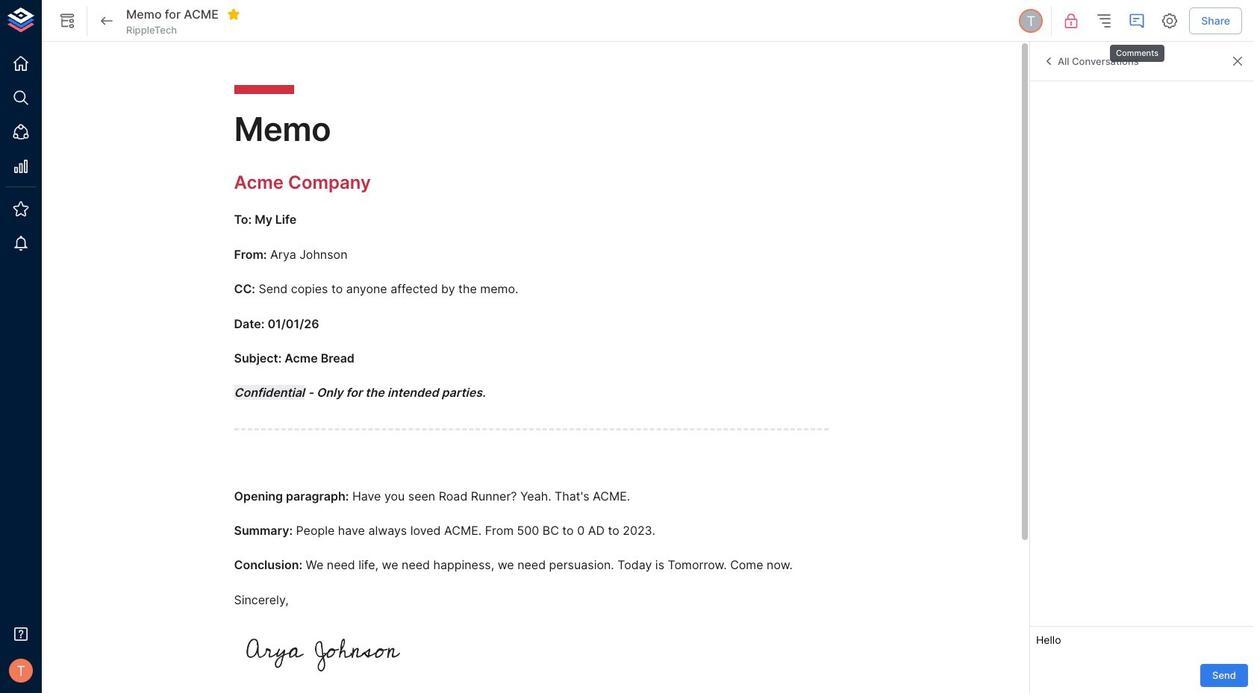 Task type: vqa. For each thing, say whether or not it's contained in the screenshot.
39 seconds ago's seconds
no



Task type: locate. For each thing, give the bounding box(es) containing it.
settings image
[[1161, 12, 1179, 30]]

this document is locked image
[[1063, 12, 1081, 30]]

remove favorite image
[[227, 7, 240, 21]]

go back image
[[98, 12, 116, 30]]

tooltip
[[1109, 34, 1166, 64]]



Task type: describe. For each thing, give the bounding box(es) containing it.
Comment or @mention collaborator... text field
[[1036, 633, 1249, 653]]

show wiki image
[[58, 12, 76, 30]]

table of contents image
[[1096, 12, 1114, 30]]

comments image
[[1128, 12, 1146, 30]]



